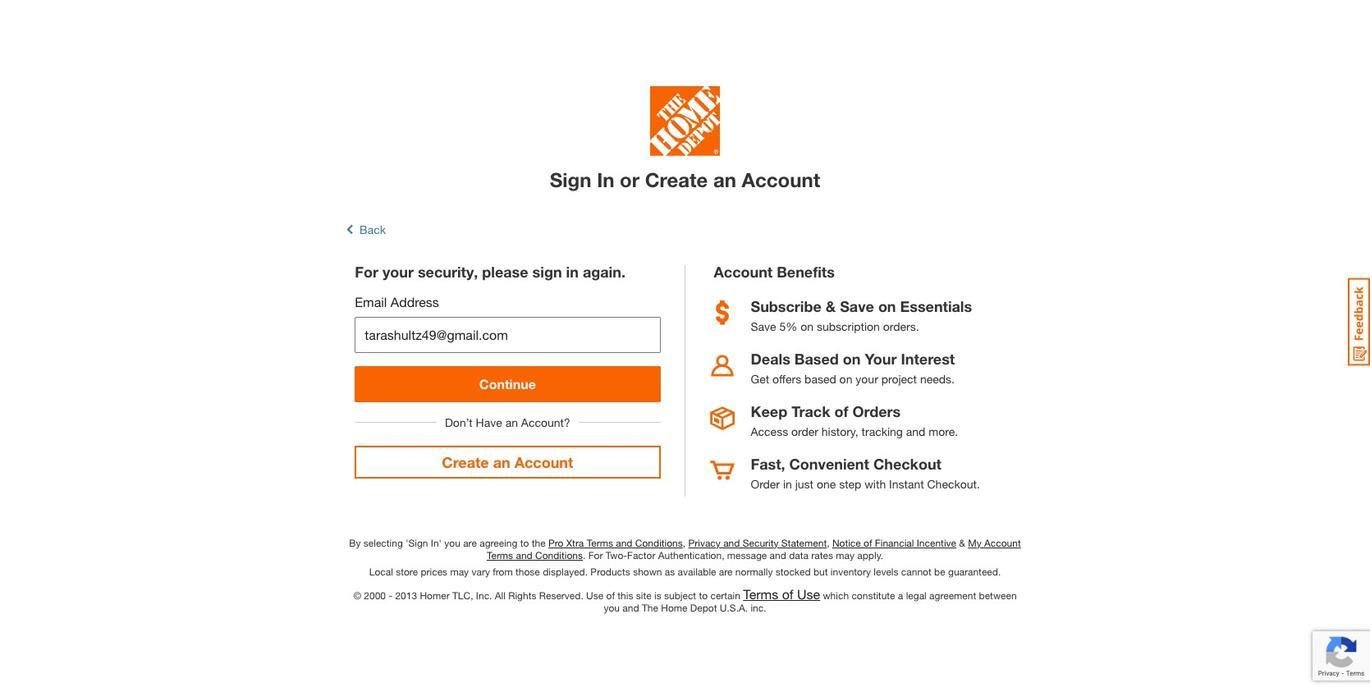 Task type: vqa. For each thing, say whether or not it's contained in the screenshot.
Queen within the The Company Store Cotton Weave Thyme Cotton Queen Blanket
no



Task type: describe. For each thing, give the bounding box(es) containing it.
authentication,
[[658, 549, 725, 561]]

1 vertical spatial for
[[589, 549, 603, 561]]

back arrow image
[[347, 222, 353, 236]]

instant
[[889, 477, 924, 491]]

between
[[979, 589, 1017, 602]]

to inside © 2000 - 2013 homer tlc, inc. all rights reserved. use of this site is subject to certain terms of use
[[699, 589, 708, 602]]

which constitute a legal agreement between you and the home depot u.s.a. inc.
[[604, 589, 1017, 614]]

on up orders.
[[879, 297, 896, 315]]

5%
[[780, 319, 798, 333]]

2 , from the left
[[827, 537, 830, 549]]

address
[[391, 294, 439, 309]]

0 vertical spatial an
[[714, 169, 737, 192]]

0 vertical spatial save
[[840, 297, 874, 315]]

the
[[532, 537, 546, 549]]

in'
[[431, 537, 442, 549]]

history,
[[822, 424, 859, 438]]

1 vertical spatial may
[[450, 566, 469, 578]]

reserved.
[[539, 589, 584, 602]]

0 vertical spatial to
[[520, 537, 529, 549]]

0 horizontal spatial save
[[751, 319, 776, 333]]

your inside deals based on your interest get offers based on your project needs.
[[856, 372, 878, 386]]

local
[[369, 566, 393, 578]]

is
[[654, 589, 662, 602]]

checkout
[[874, 455, 942, 473]]

back
[[360, 222, 386, 236]]

2000
[[364, 589, 386, 602]]

those
[[516, 566, 540, 578]]

deals
[[751, 350, 791, 368]]

depot
[[690, 602, 717, 614]]

my
[[968, 537, 982, 549]]

selecting
[[364, 537, 403, 549]]

1 horizontal spatial &
[[959, 537, 966, 549]]

inventory
[[831, 566, 871, 578]]

by selecting 'sign in' you are agreeing to the pro xtra terms and conditions , privacy and security statement , notice of financial incentive &
[[349, 537, 966, 549]]

certain
[[711, 589, 741, 602]]

create inside create an account button
[[442, 453, 489, 471]]

fast, convenient checkout order in just one step with instant checkout.
[[751, 455, 980, 491]]

message
[[727, 549, 767, 561]]

and inside my account terms and conditions
[[516, 549, 533, 561]]

needs.
[[920, 372, 955, 386]]

step
[[839, 477, 862, 491]]

be
[[935, 566, 946, 578]]

sign in or create an account
[[550, 169, 820, 192]]

sign
[[533, 263, 562, 281]]

track
[[792, 402, 831, 420]]

order
[[792, 424, 819, 438]]

of inside © 2000 - 2013 homer tlc, inc. all rights reserved. use of this site is subject to certain terms of use
[[606, 589, 615, 602]]

financial
[[875, 537, 914, 549]]

privacy and security statement link
[[689, 537, 827, 549]]

agreeing
[[480, 537, 518, 549]]

2 horizontal spatial terms
[[743, 586, 779, 602]]

email address
[[355, 294, 439, 309]]

products
[[591, 566, 630, 578]]

access
[[751, 424, 788, 438]]

rights
[[508, 589, 537, 602]]

homer
[[420, 589, 450, 602]]

u.s.a.
[[720, 602, 748, 614]]

as
[[665, 566, 675, 578]]

benefits
[[777, 263, 835, 281]]

more.
[[929, 424, 958, 438]]

feedback link image
[[1348, 278, 1370, 366]]

.
[[583, 549, 586, 561]]

0 horizontal spatial you
[[444, 537, 461, 549]]

checkout.
[[927, 477, 980, 491]]

displayed.
[[543, 566, 588, 578]]

based
[[795, 350, 839, 368]]

account inside my account terms and conditions
[[985, 537, 1021, 549]]

0 vertical spatial your
[[383, 263, 414, 281]]

from
[[493, 566, 513, 578]]

for your security, please sign in again.
[[355, 263, 626, 281]]

statement
[[782, 537, 827, 549]]

apply.
[[858, 549, 884, 561]]

xtra
[[566, 537, 584, 549]]

create an account
[[442, 453, 573, 471]]

notice
[[833, 537, 861, 549]]

subject
[[664, 589, 696, 602]]

of inside keep track of orders access order history, tracking and more.
[[835, 402, 849, 420]]

1 vertical spatial an
[[506, 415, 518, 429]]

factor
[[627, 549, 656, 561]]

two-
[[606, 549, 627, 561]]

0 horizontal spatial in
[[566, 263, 579, 281]]

my account terms and conditions
[[487, 537, 1021, 561]]

on left the your at the bottom of the page
[[843, 350, 861, 368]]

& inside subscribe & save on essentials save 5% on subscription orders.
[[826, 297, 836, 315]]

prices
[[421, 566, 448, 578]]

privacy
[[689, 537, 721, 549]]

project
[[882, 372, 917, 386]]

continue
[[479, 376, 536, 391]]

1 horizontal spatial use
[[797, 586, 820, 602]]

back button
[[347, 222, 386, 236]]

shown
[[633, 566, 662, 578]]

on right 5%
[[801, 319, 814, 333]]

orders
[[853, 402, 901, 420]]

conditions inside my account terms and conditions
[[535, 549, 583, 561]]

agreement
[[930, 589, 977, 602]]

of down stocked
[[782, 586, 794, 602]]



Task type: locate. For each thing, give the bounding box(es) containing it.
local store prices may vary from those displayed. products shown as available are normally stocked but inventory levels cannot be guaranteed.
[[369, 566, 1001, 578]]

to
[[520, 537, 529, 549], [699, 589, 708, 602]]

on
[[879, 297, 896, 315], [801, 319, 814, 333], [843, 350, 861, 368], [840, 372, 853, 386]]

0 vertical spatial in
[[566, 263, 579, 281]]

guaranteed.
[[948, 566, 1001, 578]]

empty cart image
[[710, 461, 735, 485]]

with
[[865, 477, 886, 491]]

may up 'inventory'
[[836, 549, 855, 561]]

©
[[353, 589, 361, 602]]

1 horizontal spatial save
[[840, 297, 874, 315]]

0 vertical spatial may
[[836, 549, 855, 561]]

are
[[463, 537, 477, 549], [719, 566, 733, 578]]

cannot
[[901, 566, 932, 578]]

may
[[836, 549, 855, 561], [450, 566, 469, 578]]

subscribe & save on essentials save 5% on subscription orders.
[[751, 297, 972, 333]]

0 horizontal spatial ,
[[683, 537, 686, 549]]

1 vertical spatial save
[[751, 319, 776, 333]]

an right have on the bottom
[[506, 415, 518, 429]]

1 horizontal spatial are
[[719, 566, 733, 578]]

terms right the .
[[587, 537, 613, 549]]

don't
[[445, 415, 473, 429]]

0 horizontal spatial terms
[[487, 549, 513, 561]]

your down the your at the bottom of the page
[[856, 372, 878, 386]]

but
[[814, 566, 828, 578]]

terms up from
[[487, 549, 513, 561]]

save up subscription
[[840, 297, 874, 315]]

1 horizontal spatial your
[[856, 372, 878, 386]]

in right sign
[[566, 263, 579, 281]]

or
[[620, 169, 640, 192]]

0 horizontal spatial &
[[826, 297, 836, 315]]

1 horizontal spatial you
[[604, 602, 620, 614]]

of right notice
[[864, 537, 873, 549]]

and inside keep track of orders access order history, tracking and more.
[[906, 424, 926, 438]]

1 vertical spatial &
[[959, 537, 966, 549]]

1 vertical spatial to
[[699, 589, 708, 602]]

0 vertical spatial create
[[645, 169, 708, 192]]

& left my
[[959, 537, 966, 549]]

save
[[840, 297, 874, 315], [751, 319, 776, 333]]

store
[[396, 566, 418, 578]]

1 horizontal spatial to
[[699, 589, 708, 602]]

1 vertical spatial in
[[783, 477, 792, 491]]

normally
[[736, 566, 773, 578]]

site
[[636, 589, 652, 602]]

my account terms and conditions link
[[487, 537, 1021, 561]]

terms of use link
[[743, 586, 820, 602]]

1 vertical spatial you
[[604, 602, 620, 614]]

1 horizontal spatial in
[[783, 477, 792, 491]]

again.
[[583, 263, 626, 281]]

inc.
[[476, 589, 492, 602]]

1 vertical spatial are
[[719, 566, 733, 578]]

1 horizontal spatial conditions
[[635, 537, 683, 549]]

terms inside my account terms and conditions
[[487, 549, 513, 561]]

& up subscription
[[826, 297, 836, 315]]

get
[[751, 372, 769, 386]]

your up email address
[[383, 263, 414, 281]]

constitute
[[852, 589, 895, 602]]

save left 5%
[[751, 319, 776, 333]]

for
[[355, 263, 378, 281], [589, 549, 603, 561]]

and inside which constitute a legal agreement between you and the home depot u.s.a. inc.
[[623, 602, 639, 614]]

may left vary
[[450, 566, 469, 578]]

on right based
[[840, 372, 853, 386]]

subscription
[[817, 319, 880, 333]]

0 horizontal spatial are
[[463, 537, 477, 549]]

0 vertical spatial are
[[463, 537, 477, 549]]

fulfillment image
[[710, 406, 735, 434]]

convenient
[[790, 455, 870, 473]]

sign
[[550, 169, 592, 192]]

terms down normally
[[743, 586, 779, 602]]

security,
[[418, 263, 478, 281]]

keep
[[751, 402, 788, 420]]

0 vertical spatial you
[[444, 537, 461, 549]]

0 vertical spatial &
[[826, 297, 836, 315]]

Email Address email field
[[355, 317, 661, 353]]

use inside © 2000 - 2013 homer tlc, inc. all rights reserved. use of this site is subject to certain terms of use
[[586, 589, 604, 602]]

all
[[495, 589, 506, 602]]

in inside fast, convenient checkout order in just one step with instant checkout.
[[783, 477, 792, 491]]

conditions
[[635, 537, 683, 549], [535, 549, 583, 561]]

0 horizontal spatial conditions
[[535, 549, 583, 561]]

account benefits
[[714, 263, 835, 281]]

terms
[[587, 537, 613, 549], [487, 549, 513, 561], [743, 586, 779, 602]]

and
[[906, 424, 926, 438], [616, 537, 633, 549], [724, 537, 740, 549], [516, 549, 533, 561], [770, 549, 787, 561], [623, 602, 639, 614]]

. for two-factor authentication, message and data rates may apply.
[[583, 549, 884, 561]]

0 horizontal spatial your
[[383, 263, 414, 281]]

1 horizontal spatial terms
[[587, 537, 613, 549]]

of left this
[[606, 589, 615, 602]]

legal
[[906, 589, 927, 602]]

© 2000 - 2013 homer tlc, inc. all rights reserved. use of this site is subject to certain terms of use
[[353, 586, 820, 602]]

inc.
[[751, 602, 767, 614]]

pro xtra terms and conditions link
[[549, 537, 683, 549]]

2 vertical spatial an
[[493, 453, 511, 471]]

0 horizontal spatial use
[[586, 589, 604, 602]]

0 horizontal spatial for
[[355, 263, 378, 281]]

offers
[[773, 372, 802, 386]]

0 horizontal spatial to
[[520, 537, 529, 549]]

1 horizontal spatial create
[[645, 169, 708, 192]]

conditions up 'displayed.'
[[535, 549, 583, 561]]

dollar sign image
[[716, 301, 729, 329]]

in left just
[[783, 477, 792, 491]]

an
[[714, 169, 737, 192], [506, 415, 518, 429], [493, 453, 511, 471]]

have
[[476, 415, 502, 429]]

create right or at left
[[645, 169, 708, 192]]

create an account button
[[355, 446, 661, 478]]

to left the
[[520, 537, 529, 549]]

an down thd logo
[[714, 169, 737, 192]]

tlc,
[[452, 589, 473, 602]]

incentive
[[917, 537, 957, 549]]

for right the .
[[589, 549, 603, 561]]

by
[[349, 537, 361, 549]]

rates
[[812, 549, 833, 561]]

1 horizontal spatial may
[[836, 549, 855, 561]]

create down don't
[[442, 453, 489, 471]]

1 horizontal spatial for
[[589, 549, 603, 561]]

to left certain
[[699, 589, 708, 602]]

fast,
[[751, 455, 785, 473]]

account?
[[521, 415, 570, 429]]

'sign
[[406, 537, 428, 549]]

security
[[743, 537, 779, 549]]

an inside button
[[493, 453, 511, 471]]

, left privacy
[[683, 537, 686, 549]]

personalization image
[[711, 354, 734, 381]]

are left agreeing
[[463, 537, 477, 549]]

subscribe
[[751, 297, 822, 315]]

0 horizontal spatial create
[[442, 453, 489, 471]]

don't have an account?
[[445, 415, 570, 429]]

conditions up as
[[635, 537, 683, 549]]

use down products
[[586, 589, 604, 602]]

&
[[826, 297, 836, 315], [959, 537, 966, 549]]

the
[[642, 602, 659, 614]]

keep track of orders access order history, tracking and more.
[[751, 402, 958, 438]]

are down . for two-factor authentication, message and data rates may apply.
[[719, 566, 733, 578]]

you right in'
[[444, 537, 461, 549]]

notice of financial incentive link
[[833, 537, 957, 549]]

you left site
[[604, 602, 620, 614]]

just
[[795, 477, 814, 491]]

continue button
[[355, 366, 661, 402]]

which
[[823, 589, 849, 602]]

1 vertical spatial create
[[442, 453, 489, 471]]

1 vertical spatial your
[[856, 372, 878, 386]]

levels
[[874, 566, 899, 578]]

based
[[805, 372, 837, 386]]

thd logo image
[[650, 86, 720, 160]]

use down but on the right of page
[[797, 586, 820, 602]]

0 horizontal spatial may
[[450, 566, 469, 578]]

for up email
[[355, 263, 378, 281]]

tracking
[[862, 424, 903, 438]]

you inside which constitute a legal agreement between you and the home depot u.s.a. inc.
[[604, 602, 620, 614]]

home
[[661, 602, 688, 614]]

1 , from the left
[[683, 537, 686, 549]]

of up history,
[[835, 402, 849, 420]]

1 horizontal spatial ,
[[827, 537, 830, 549]]

orders.
[[883, 319, 919, 333]]

essentials
[[900, 297, 972, 315]]

,
[[683, 537, 686, 549], [827, 537, 830, 549]]

account inside button
[[515, 453, 573, 471]]

0 vertical spatial for
[[355, 263, 378, 281]]

, left notice
[[827, 537, 830, 549]]

this
[[618, 589, 633, 602]]

vary
[[472, 566, 490, 578]]

an down 'don't have an account?'
[[493, 453, 511, 471]]

one
[[817, 477, 836, 491]]



